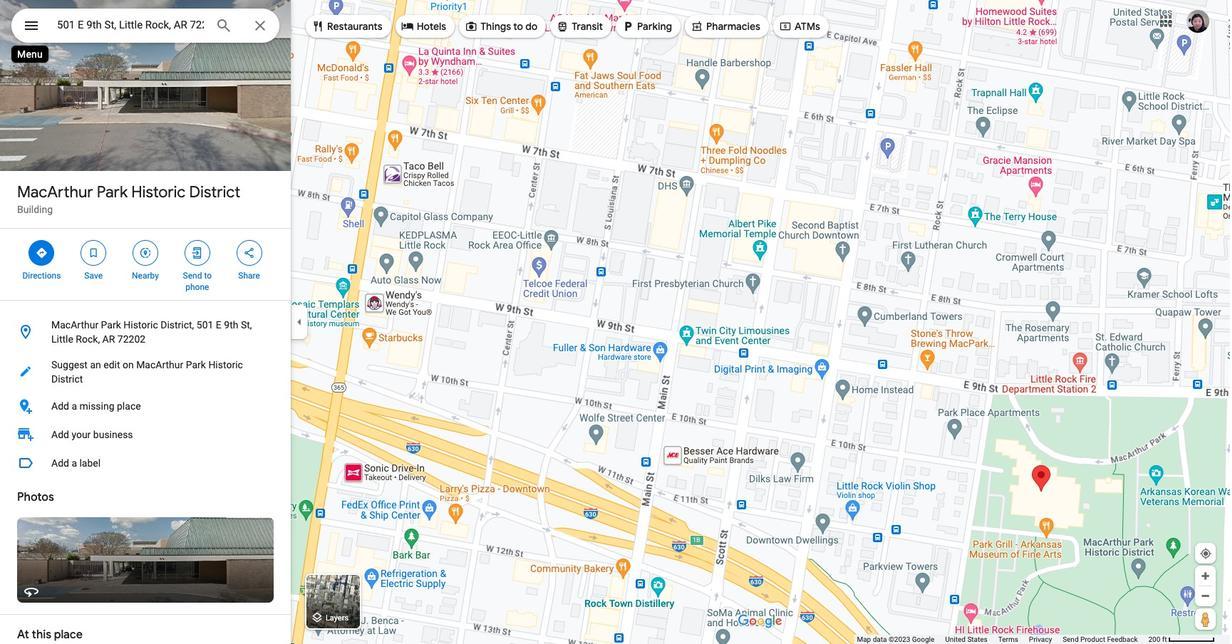 Task type: describe. For each thing, give the bounding box(es) containing it.
send to phone
[[183, 271, 212, 292]]

suggest
[[51, 359, 88, 371]]

label
[[79, 458, 101, 469]]

map
[[857, 636, 871, 644]]

add a missing place
[[51, 401, 141, 412]]


[[311, 19, 324, 34]]

e
[[216, 319, 222, 331]]

72202
[[117, 334, 145, 345]]

send for send product feedback
[[1063, 636, 1079, 644]]

 things to do
[[465, 19, 538, 34]]


[[401, 19, 414, 34]]

google maps element
[[0, 0, 1230, 644]]

macarthur park historic district, 501 e 9th st, little rock, ar 72202
[[51, 319, 252, 345]]

footer inside google maps element
[[857, 635, 1148, 644]]

this
[[32, 628, 51, 642]]

501
[[197, 319, 213, 331]]

feedback
[[1107, 636, 1138, 644]]

macarthur for district,
[[51, 319, 98, 331]]

1 vertical spatial place
[[54, 628, 83, 642]]

suggest an edit on macarthur park historic district
[[51, 359, 243, 385]]

pharmacies
[[706, 20, 760, 33]]

missing
[[79, 401, 114, 412]]

terms
[[998, 636, 1018, 644]]

 search field
[[11, 9, 279, 46]]

nearby
[[132, 271, 159, 281]]

add a missing place button
[[0, 392, 291, 420]]


[[23, 16, 40, 36]]

ft
[[1162, 636, 1167, 644]]

to inside  things to do
[[513, 20, 523, 33]]

macarthur park historic district main content
[[0, 0, 291, 644]]

9th
[[224, 319, 238, 331]]

200 ft
[[1148, 636, 1167, 644]]

data
[[873, 636, 887, 644]]

a for missing
[[72, 401, 77, 412]]

add for add a missing place
[[51, 401, 69, 412]]

phone
[[185, 282, 209, 292]]


[[621, 19, 634, 34]]

district inside suggest an edit on macarthur park historic district
[[51, 373, 83, 385]]

park for district,
[[101, 319, 121, 331]]

none field inside 501 e 9th st, little rock, ar 72202 field
[[57, 16, 204, 33]]

terms button
[[998, 635, 1018, 644]]

©2023
[[889, 636, 910, 644]]

little
[[51, 334, 73, 345]]

actions for macarthur park historic district region
[[0, 229, 291, 300]]

 atms
[[779, 19, 820, 34]]

add a label
[[51, 458, 101, 469]]

states
[[967, 636, 988, 644]]

do
[[525, 20, 538, 33]]

edit
[[103, 359, 120, 371]]

united states
[[945, 636, 988, 644]]

hotels
[[417, 20, 446, 33]]

district inside macarthur park historic district building
[[189, 182, 240, 202]]

to inside send to phone
[[204, 271, 212, 281]]


[[243, 245, 256, 261]]

place inside 'button'
[[117, 401, 141, 412]]

business
[[93, 429, 133, 440]]

suggest an edit on macarthur park historic district button
[[0, 352, 291, 392]]

historic inside suggest an edit on macarthur park historic district
[[208, 359, 243, 371]]

st,
[[241, 319, 252, 331]]

building
[[17, 204, 53, 215]]


[[87, 245, 100, 261]]



Task type: locate. For each thing, give the bounding box(es) containing it.
macarthur
[[17, 182, 93, 202], [51, 319, 98, 331], [136, 359, 183, 371]]

200
[[1148, 636, 1160, 644]]

2 a from the top
[[72, 458, 77, 469]]

2 add from the top
[[51, 429, 69, 440]]

rock,
[[76, 334, 100, 345]]

layers
[[325, 614, 348, 623]]

share
[[238, 271, 260, 281]]

2 vertical spatial park
[[186, 359, 206, 371]]

add your business link
[[0, 420, 291, 449]]

footer containing map data ©2023 google
[[857, 635, 1148, 644]]

501 E 9th St, Little Rock, AR 72202 field
[[11, 9, 279, 43]]

macarthur up little
[[51, 319, 98, 331]]

send left product
[[1063, 636, 1079, 644]]

1 vertical spatial add
[[51, 429, 69, 440]]

send for send to phone
[[183, 271, 202, 281]]

map data ©2023 google
[[857, 636, 935, 644]]

district
[[189, 182, 240, 202], [51, 373, 83, 385]]

200 ft button
[[1148, 636, 1215, 644]]

park inside macarthur park historic district, 501 e 9th st, little rock, ar 72202
[[101, 319, 121, 331]]

historic inside macarthur park historic district building
[[131, 182, 186, 202]]


[[691, 19, 703, 34]]

a inside "add a missing place" 'button'
[[72, 401, 77, 412]]

add inside 'button'
[[51, 401, 69, 412]]

add for add your business
[[51, 429, 69, 440]]

park
[[97, 182, 128, 202], [101, 319, 121, 331], [186, 359, 206, 371]]

1 vertical spatial historic
[[123, 319, 158, 331]]

 pharmacies
[[691, 19, 760, 34]]

show street view coverage image
[[1195, 609, 1216, 630]]

add left your
[[51, 429, 69, 440]]

2 vertical spatial add
[[51, 458, 69, 469]]

a inside add a label button
[[72, 458, 77, 469]]

google
[[912, 636, 935, 644]]

0 vertical spatial a
[[72, 401, 77, 412]]

0 vertical spatial park
[[97, 182, 128, 202]]

macarthur right on
[[136, 359, 183, 371]]

1 horizontal spatial district
[[189, 182, 240, 202]]

transit
[[572, 20, 603, 33]]

1 vertical spatial send
[[1063, 636, 1079, 644]]

historic
[[131, 182, 186, 202], [123, 319, 158, 331], [208, 359, 243, 371]]

atms
[[795, 20, 820, 33]]

macarthur inside suggest an edit on macarthur park historic district
[[136, 359, 183, 371]]


[[35, 245, 48, 261]]


[[779, 19, 792, 34]]

park up 
[[97, 182, 128, 202]]

0 vertical spatial send
[[183, 271, 202, 281]]

district,
[[160, 319, 194, 331]]

a for label
[[72, 458, 77, 469]]

 button
[[11, 9, 51, 46]]

park inside suggest an edit on macarthur park historic district
[[186, 359, 206, 371]]

zoom out image
[[1200, 591, 1211, 601]]

park for district
[[97, 182, 128, 202]]

2 vertical spatial macarthur
[[136, 359, 183, 371]]


[[556, 19, 569, 34]]

0 vertical spatial place
[[117, 401, 141, 412]]

park up ar
[[101, 319, 121, 331]]

0 vertical spatial historic
[[131, 182, 186, 202]]

to
[[513, 20, 523, 33], [204, 271, 212, 281]]

0 vertical spatial district
[[189, 182, 240, 202]]

macarthur park historic district building
[[17, 182, 240, 215]]

restaurants
[[327, 20, 382, 33]]

a
[[72, 401, 77, 412], [72, 458, 77, 469]]

add inside button
[[51, 458, 69, 469]]

send product feedback
[[1063, 636, 1138, 644]]

0 vertical spatial to
[[513, 20, 523, 33]]

add
[[51, 401, 69, 412], [51, 429, 69, 440], [51, 458, 69, 469]]

historic for district
[[131, 182, 186, 202]]

collapse side panel image
[[291, 314, 307, 330]]

add for add a label
[[51, 458, 69, 469]]

photos
[[17, 490, 54, 505]]

send up phone
[[183, 271, 202, 281]]

on
[[123, 359, 134, 371]]

park down 501
[[186, 359, 206, 371]]

1 a from the top
[[72, 401, 77, 412]]

1 vertical spatial district
[[51, 373, 83, 385]]

send product feedback button
[[1063, 635, 1138, 644]]

1 add from the top
[[51, 401, 69, 412]]

1 vertical spatial macarthur
[[51, 319, 98, 331]]

to up phone
[[204, 271, 212, 281]]


[[191, 245, 204, 261]]

add a label button
[[0, 449, 291, 477]]

district up 
[[189, 182, 240, 202]]

park inside macarthur park historic district building
[[97, 182, 128, 202]]

macarthur for district
[[17, 182, 93, 202]]

historic up  in the left top of the page
[[131, 182, 186, 202]]

privacy button
[[1029, 635, 1052, 644]]

save
[[84, 271, 103, 281]]

1 horizontal spatial send
[[1063, 636, 1079, 644]]

None field
[[57, 16, 204, 33]]

1 horizontal spatial place
[[117, 401, 141, 412]]

directions
[[22, 271, 61, 281]]

0 vertical spatial add
[[51, 401, 69, 412]]

historic up 72202
[[123, 319, 158, 331]]

place
[[117, 401, 141, 412], [54, 628, 83, 642]]

send inside button
[[1063, 636, 1079, 644]]

 parking
[[621, 19, 672, 34]]

an
[[90, 359, 101, 371]]

product
[[1080, 636, 1105, 644]]

1 vertical spatial a
[[72, 458, 77, 469]]

show your location image
[[1199, 547, 1212, 560]]

place right the missing
[[117, 401, 141, 412]]

 transit
[[556, 19, 603, 34]]

historic for district,
[[123, 319, 158, 331]]

3 add from the top
[[51, 458, 69, 469]]

to left do at the left
[[513, 20, 523, 33]]

a left the missing
[[72, 401, 77, 412]]

0 horizontal spatial to
[[204, 271, 212, 281]]

historic down 9th
[[208, 359, 243, 371]]

 hotels
[[401, 19, 446, 34]]

0 vertical spatial macarthur
[[17, 182, 93, 202]]

1 horizontal spatial to
[[513, 20, 523, 33]]


[[139, 245, 152, 261]]

united states button
[[945, 635, 988, 644]]

ar
[[102, 334, 115, 345]]

at this place
[[17, 628, 83, 642]]

macarthur park historic district, 501 e 9th st, little rock, ar 72202 button
[[0, 312, 291, 352]]

send
[[183, 271, 202, 281], [1063, 636, 1079, 644]]

add your business
[[51, 429, 133, 440]]

a left the label
[[72, 458, 77, 469]]

footer
[[857, 635, 1148, 644]]

place right this
[[54, 628, 83, 642]]

 restaurants
[[311, 19, 382, 34]]

add left the label
[[51, 458, 69, 469]]

add left the missing
[[51, 401, 69, 412]]

united
[[945, 636, 966, 644]]

macarthur up building
[[17, 182, 93, 202]]

1 vertical spatial park
[[101, 319, 121, 331]]

historic inside macarthur park historic district, 501 e 9th st, little rock, ar 72202
[[123, 319, 158, 331]]

google account: michele murakami  
(michele.murakami@adept.ai) image
[[1187, 10, 1209, 33]]

district down suggest
[[51, 373, 83, 385]]

2 vertical spatial historic
[[208, 359, 243, 371]]

your
[[72, 429, 91, 440]]

0 horizontal spatial district
[[51, 373, 83, 385]]

zoom in image
[[1200, 571, 1211, 582]]

parking
[[637, 20, 672, 33]]

macarthur inside macarthur park historic district building
[[17, 182, 93, 202]]

things
[[480, 20, 511, 33]]

0 horizontal spatial place
[[54, 628, 83, 642]]

0 horizontal spatial send
[[183, 271, 202, 281]]


[[465, 19, 478, 34]]

privacy
[[1029, 636, 1052, 644]]

1 vertical spatial to
[[204, 271, 212, 281]]

send inside send to phone
[[183, 271, 202, 281]]

macarthur inside macarthur park historic district, 501 e 9th st, little rock, ar 72202
[[51, 319, 98, 331]]

at
[[17, 628, 29, 642]]



Task type: vqa. For each thing, say whether or not it's contained in the screenshot.
3rd Add from the top
yes



